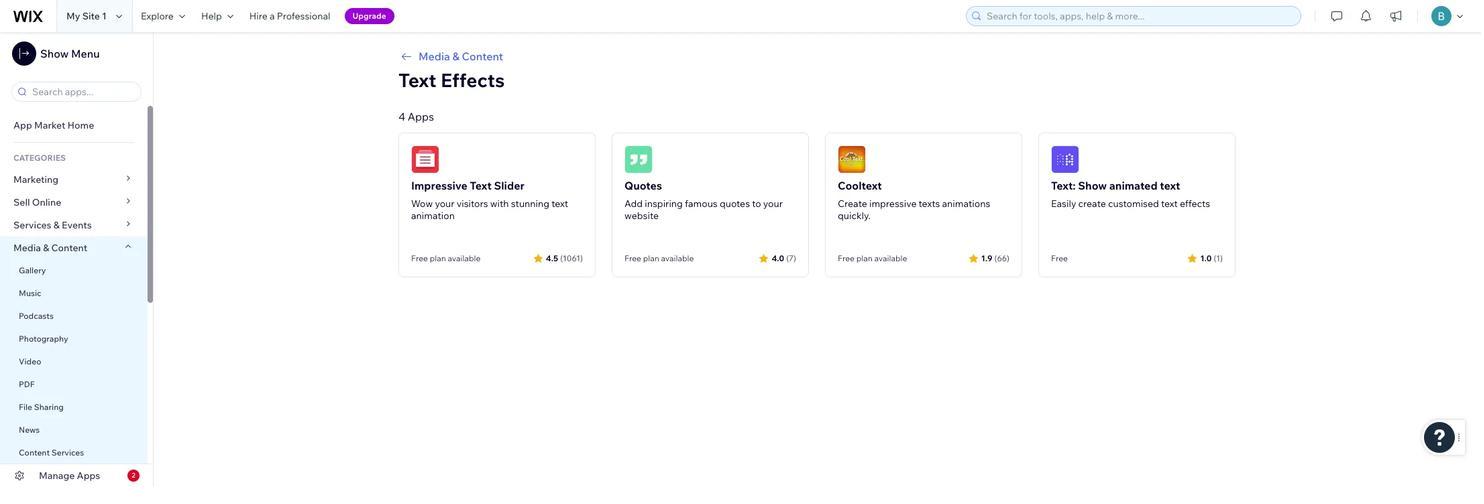 Task type: vqa. For each thing, say whether or not it's contained in the screenshot.
the topmost the Media & Content
yes



Task type: describe. For each thing, give the bounding box(es) containing it.
visitors
[[457, 198, 488, 210]]

upgrade button
[[345, 8, 394, 24]]

pdf link
[[0, 374, 148, 397]]

podcasts link
[[0, 305, 148, 328]]

stunning
[[511, 198, 550, 210]]

apps for manage apps
[[77, 470, 100, 482]]

1.9 (66)
[[981, 253, 1010, 263]]

effects
[[441, 68, 505, 92]]

help
[[201, 10, 222, 22]]

text effects
[[399, 68, 505, 92]]

app
[[13, 119, 32, 132]]

free plan available for add
[[625, 254, 694, 264]]

plan for create
[[857, 254, 873, 264]]

0 vertical spatial media
[[419, 50, 450, 63]]

1 horizontal spatial media & content link
[[399, 48, 1236, 64]]

sharing
[[34, 403, 64, 413]]

marketing
[[13, 174, 58, 186]]

music
[[19, 289, 41, 299]]

cooltext
[[838, 179, 882, 193]]

4.5 (1061)
[[546, 253, 583, 263]]

text left effects
[[1161, 198, 1178, 210]]

site
[[82, 10, 100, 22]]

your inside quotes add inspiring famous quotes to your website
[[763, 198, 783, 210]]

online
[[32, 197, 61, 209]]

sell online
[[13, 197, 61, 209]]

Search apps... field
[[28, 83, 137, 101]]

4.0 (7)
[[772, 253, 796, 263]]

with
[[490, 198, 509, 210]]

manage apps
[[39, 470, 100, 482]]

plan for text
[[430, 254, 446, 264]]

gallery
[[19, 266, 46, 276]]

0 vertical spatial &
[[453, 50, 460, 63]]

news
[[19, 425, 40, 435]]

show menu button
[[12, 42, 100, 66]]

pdf
[[19, 380, 35, 390]]

hire
[[249, 10, 268, 22]]

cooltext create impressive texts animations quickly.
[[838, 179, 991, 222]]

gallery link
[[0, 260, 148, 282]]

file
[[19, 403, 32, 413]]

file sharing link
[[0, 397, 148, 419]]

sell
[[13, 197, 30, 209]]

(7)
[[786, 253, 796, 263]]

market
[[34, 119, 65, 132]]

easily
[[1051, 198, 1077, 210]]

1 vertical spatial content
[[51, 242, 87, 254]]

0 horizontal spatial content
[[19, 448, 50, 458]]

quotes add inspiring famous quotes to your website
[[625, 179, 783, 222]]

home
[[67, 119, 94, 132]]

cooltext logo image
[[838, 146, 866, 174]]

file sharing
[[19, 403, 64, 413]]

hire a professional link
[[241, 0, 339, 32]]

services & events
[[13, 219, 92, 231]]

add
[[625, 198, 643, 210]]

website
[[625, 210, 659, 222]]

marketing link
[[0, 168, 148, 191]]

text:
[[1051, 179, 1076, 193]]

text: show animated text easily create customised text effects
[[1051, 179, 1211, 210]]

texts
[[919, 198, 940, 210]]

4 apps
[[399, 110, 434, 123]]

(1)
[[1214, 253, 1223, 263]]

app market home link
[[0, 114, 148, 137]]

to
[[752, 198, 761, 210]]

available for inspiring
[[661, 254, 694, 264]]

show menu
[[40, 47, 100, 60]]

menu
[[71, 47, 100, 60]]

quotes logo image
[[625, 146, 653, 174]]

show inside text: show animated text easily create customised text effects
[[1078, 179, 1107, 193]]

free plan available for text
[[411, 254, 481, 264]]

content services
[[19, 448, 84, 458]]

quotes
[[720, 198, 750, 210]]

famous
[[685, 198, 718, 210]]

text inside impressive text slider wow your visitors with stunning text animation
[[552, 198, 568, 210]]

categories
[[13, 153, 66, 163]]



Task type: locate. For each thing, give the bounding box(es) containing it.
1 plan from the left
[[430, 254, 446, 264]]

content services link
[[0, 442, 148, 465]]

2 vertical spatial &
[[43, 242, 49, 254]]

apps down 'content services' link on the left of the page
[[77, 470, 100, 482]]

plan down quickly.
[[857, 254, 873, 264]]

create
[[1079, 198, 1106, 210]]

0 vertical spatial show
[[40, 47, 69, 60]]

1 horizontal spatial &
[[53, 219, 60, 231]]

help button
[[193, 0, 241, 32]]

2 vertical spatial content
[[19, 448, 50, 458]]

media
[[419, 50, 450, 63], [13, 242, 41, 254]]

sidebar element
[[0, 32, 154, 488]]

media up text effects on the top left of page
[[419, 50, 450, 63]]

1 vertical spatial show
[[1078, 179, 1107, 193]]

0 vertical spatial content
[[462, 50, 503, 63]]

1 vertical spatial &
[[53, 219, 60, 231]]

show left menu
[[40, 47, 69, 60]]

text up visitors at left
[[470, 179, 492, 193]]

manage
[[39, 470, 75, 482]]

3 free from the left
[[838, 254, 855, 264]]

effects
[[1180, 198, 1211, 210]]

upgrade
[[353, 11, 386, 21]]

(1061)
[[560, 253, 583, 263]]

content up effects
[[462, 50, 503, 63]]

text up effects
[[1160, 179, 1181, 193]]

3 free plan available from the left
[[838, 254, 907, 264]]

1 vertical spatial text
[[470, 179, 492, 193]]

a
[[270, 10, 275, 22]]

2
[[132, 472, 135, 480]]

0 horizontal spatial available
[[448, 254, 481, 264]]

1 your from the left
[[435, 198, 455, 210]]

content down news
[[19, 448, 50, 458]]

animations
[[942, 198, 991, 210]]

0 horizontal spatial text
[[399, 68, 437, 92]]

sell online link
[[0, 191, 148, 214]]

services & events link
[[0, 214, 148, 237]]

wow
[[411, 198, 433, 210]]

animation
[[411, 210, 455, 222]]

text: show animated text logo image
[[1051, 146, 1080, 174]]

apps for 4 apps
[[408, 110, 434, 123]]

services
[[13, 219, 51, 231], [52, 448, 84, 458]]

4.5
[[546, 253, 558, 263]]

content
[[462, 50, 503, 63], [51, 242, 87, 254], [19, 448, 50, 458]]

1 horizontal spatial free plan available
[[625, 254, 694, 264]]

0 horizontal spatial plan
[[430, 254, 446, 264]]

my site 1
[[66, 10, 107, 22]]

available for impressive
[[875, 254, 907, 264]]

0 horizontal spatial media
[[13, 242, 41, 254]]

Search for tools, apps, help & more... field
[[983, 7, 1297, 25]]

media & content down services & events
[[13, 242, 87, 254]]

impressive text slider wow your visitors with stunning text animation
[[411, 179, 568, 222]]

media & content up text effects on the top left of page
[[419, 50, 503, 63]]

0 horizontal spatial show
[[40, 47, 69, 60]]

animated
[[1110, 179, 1158, 193]]

photography
[[19, 334, 68, 344]]

1.9
[[981, 253, 993, 263]]

free for add
[[625, 254, 641, 264]]

0 horizontal spatial media & content link
[[0, 237, 148, 260]]

impressive
[[870, 198, 917, 210]]

plan
[[430, 254, 446, 264], [643, 254, 659, 264], [857, 254, 873, 264]]

0 vertical spatial media & content
[[419, 50, 503, 63]]

& down services & events
[[43, 242, 49, 254]]

impressive
[[411, 179, 468, 193]]

apps
[[408, 110, 434, 123], [77, 470, 100, 482]]

0 horizontal spatial your
[[435, 198, 455, 210]]

& up text effects on the top left of page
[[453, 50, 460, 63]]

slider
[[494, 179, 525, 193]]

show up the create on the top
[[1078, 179, 1107, 193]]

1 vertical spatial apps
[[77, 470, 100, 482]]

1.0 (1)
[[1201, 253, 1223, 263]]

quickly.
[[838, 210, 871, 222]]

1 horizontal spatial show
[[1078, 179, 1107, 193]]

2 your from the left
[[763, 198, 783, 210]]

1
[[102, 10, 107, 22]]

your down impressive on the left top of page
[[435, 198, 455, 210]]

free for text
[[411, 254, 428, 264]]

media & content inside sidebar element
[[13, 242, 87, 254]]

free down website
[[625, 254, 641, 264]]

2 horizontal spatial plan
[[857, 254, 873, 264]]

available down animation
[[448, 254, 481, 264]]

1 horizontal spatial text
[[470, 179, 492, 193]]

1 horizontal spatial media
[[419, 50, 450, 63]]

explore
[[141, 10, 174, 22]]

0 horizontal spatial apps
[[77, 470, 100, 482]]

music link
[[0, 282, 148, 305]]

2 horizontal spatial free plan available
[[838, 254, 907, 264]]

3 available from the left
[[875, 254, 907, 264]]

1 vertical spatial media & content link
[[0, 237, 148, 260]]

1 vertical spatial services
[[52, 448, 84, 458]]

available
[[448, 254, 481, 264], [661, 254, 694, 264], [875, 254, 907, 264]]

my
[[66, 10, 80, 22]]

1 horizontal spatial plan
[[643, 254, 659, 264]]

video link
[[0, 351, 148, 374]]

1 vertical spatial media & content
[[13, 242, 87, 254]]

apps inside sidebar element
[[77, 470, 100, 482]]

1 horizontal spatial your
[[763, 198, 783, 210]]

plan for add
[[643, 254, 659, 264]]

4 free from the left
[[1051, 254, 1068, 264]]

1 horizontal spatial media & content
[[419, 50, 503, 63]]

app market home
[[13, 119, 94, 132]]

media & content link
[[399, 48, 1236, 64], [0, 237, 148, 260]]

1 free plan available from the left
[[411, 254, 481, 264]]

free
[[411, 254, 428, 264], [625, 254, 641, 264], [838, 254, 855, 264], [1051, 254, 1068, 264]]

available down inspiring
[[661, 254, 694, 264]]

3 plan from the left
[[857, 254, 873, 264]]

available down impressive
[[875, 254, 907, 264]]

1 horizontal spatial content
[[51, 242, 87, 254]]

1 horizontal spatial apps
[[408, 110, 434, 123]]

free plan available down animation
[[411, 254, 481, 264]]

free down quickly.
[[838, 254, 855, 264]]

photography link
[[0, 328, 148, 351]]

0 vertical spatial apps
[[408, 110, 434, 123]]

quotes
[[625, 179, 662, 193]]

0 vertical spatial media & content link
[[399, 48, 1236, 64]]

free for create
[[838, 254, 855, 264]]

impressive text slider logo image
[[411, 146, 439, 174]]

apps right 4
[[408, 110, 434, 123]]

0 horizontal spatial &
[[43, 242, 49, 254]]

your right to
[[763, 198, 783, 210]]

text up 4 apps
[[399, 68, 437, 92]]

create
[[838, 198, 867, 210]]

free plan available
[[411, 254, 481, 264], [625, 254, 694, 264], [838, 254, 907, 264]]

1.0
[[1201, 253, 1212, 263]]

free plan available down quickly.
[[838, 254, 907, 264]]

news link
[[0, 419, 148, 442]]

services down sell online
[[13, 219, 51, 231]]

free down easily
[[1051, 254, 1068, 264]]

inspiring
[[645, 198, 683, 210]]

media up the gallery
[[13, 242, 41, 254]]

& left events
[[53, 219, 60, 231]]

2 horizontal spatial available
[[875, 254, 907, 264]]

2 free from the left
[[625, 254, 641, 264]]

events
[[62, 219, 92, 231]]

content up gallery 'link' on the bottom of page
[[51, 242, 87, 254]]

hire a professional
[[249, 10, 330, 22]]

0 vertical spatial services
[[13, 219, 51, 231]]

(66)
[[995, 253, 1010, 263]]

0 vertical spatial text
[[399, 68, 437, 92]]

plan down website
[[643, 254, 659, 264]]

show inside button
[[40, 47, 69, 60]]

text right stunning
[[552, 198, 568, 210]]

1 vertical spatial media
[[13, 242, 41, 254]]

free down animation
[[411, 254, 428, 264]]

2 plan from the left
[[643, 254, 659, 264]]

your
[[435, 198, 455, 210], [763, 198, 783, 210]]

your inside impressive text slider wow your visitors with stunning text animation
[[435, 198, 455, 210]]

free plan available for create
[[838, 254, 907, 264]]

&
[[453, 50, 460, 63], [53, 219, 60, 231], [43, 242, 49, 254]]

video
[[19, 357, 41, 367]]

available for slider
[[448, 254, 481, 264]]

2 free plan available from the left
[[625, 254, 694, 264]]

2 horizontal spatial content
[[462, 50, 503, 63]]

podcasts
[[19, 311, 54, 321]]

services inside 'content services' link
[[52, 448, 84, 458]]

1 available from the left
[[448, 254, 481, 264]]

1 free from the left
[[411, 254, 428, 264]]

show
[[40, 47, 69, 60], [1078, 179, 1107, 193]]

services up 'manage apps'
[[52, 448, 84, 458]]

text inside impressive text slider wow your visitors with stunning text animation
[[470, 179, 492, 193]]

4.0
[[772, 253, 784, 263]]

text
[[399, 68, 437, 92], [470, 179, 492, 193]]

4
[[399, 110, 405, 123]]

2 horizontal spatial &
[[453, 50, 460, 63]]

plan down animation
[[430, 254, 446, 264]]

media inside sidebar element
[[13, 242, 41, 254]]

0 horizontal spatial free plan available
[[411, 254, 481, 264]]

services inside services & events link
[[13, 219, 51, 231]]

2 available from the left
[[661, 254, 694, 264]]

customised
[[1108, 198, 1159, 210]]

1 horizontal spatial available
[[661, 254, 694, 264]]

free plan available down website
[[625, 254, 694, 264]]

professional
[[277, 10, 330, 22]]

0 horizontal spatial media & content
[[13, 242, 87, 254]]



